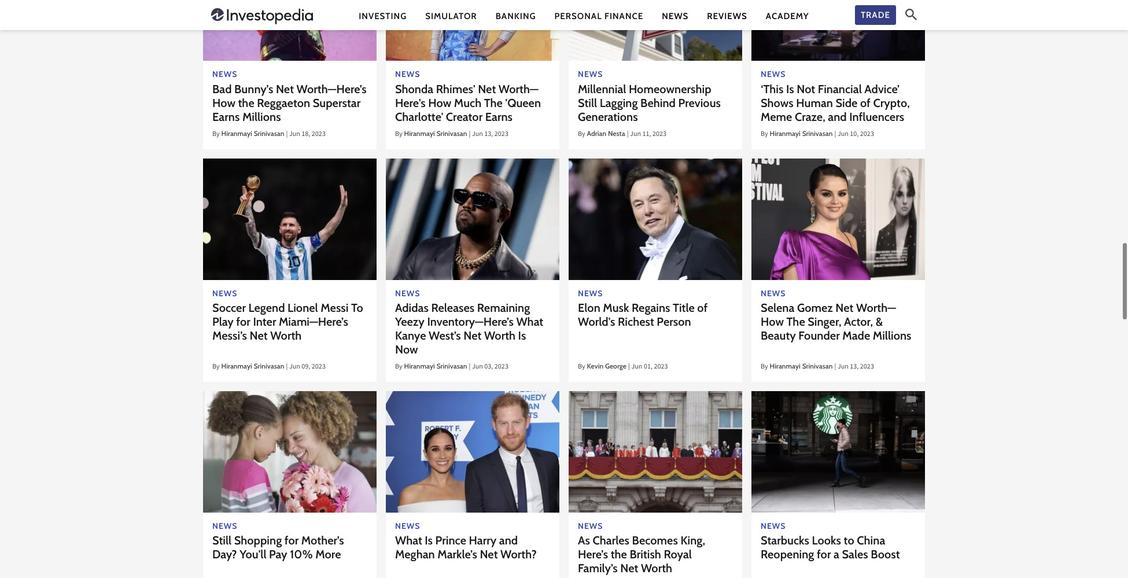 Task type: vqa. For each thing, say whether or not it's contained in the screenshot.
Rebecca inside the By Rebecca Lake Apr 05, 2022
no



Task type: locate. For each thing, give the bounding box(es) containing it.
inventory—here's
[[427, 315, 514, 329]]

is for what is prince harry and meghan markle's net worth?
[[425, 534, 433, 548]]

2023 right 10, in the right top of the page
[[861, 129, 875, 140]]

net inside the as charles becomes king, here's the british royal family's net worth
[[621, 562, 639, 576]]

0 horizontal spatial the
[[484, 96, 503, 110]]

shonda rhimes queen charlotte premiere image
[[386, 0, 560, 61]]

jun inside millennial homeownership still lagging behind previous generations by adrian nesta jun 11, 2023
[[630, 129, 641, 140]]

is left the not
[[787, 82, 795, 96]]

by inside bad bunny's net worth—here's how the reggaeton superstar earns millions by hiranmayi srinivasan jun 18, 2023
[[212, 129, 220, 140]]

selena gomez image
[[752, 158, 926, 280]]

1 earns from the left
[[212, 110, 240, 124]]

hiranmayi inside by hiranmayi srinivasan jun 09, 2023
[[221, 362, 252, 371]]

king,
[[681, 534, 706, 548]]

net right the rhimes'
[[478, 82, 496, 96]]

millions right made
[[873, 329, 912, 343]]

title
[[673, 301, 695, 315]]

of
[[861, 96, 871, 110], [698, 301, 708, 315]]

net inside selena gomez net worth— how the singer, actor, & beauty founder made millions
[[836, 301, 854, 315]]

side
[[836, 96, 858, 110]]

1 vertical spatial what
[[395, 534, 422, 548]]

the inside bad bunny's net worth—here's how the reggaeton superstar earns millions by hiranmayi srinivasan jun 18, 2023
[[238, 96, 255, 110]]

by inside millennial homeownership still lagging behind previous generations by adrian nesta jun 11, 2023
[[578, 129, 586, 140]]

srinivasan left 09,
[[254, 362, 284, 371]]

by down now
[[395, 362, 403, 373]]

west's
[[429, 329, 461, 343]]

03,
[[485, 362, 493, 373]]

hiranmayi inside 'adidas releases remaining yeezy inventory—here's what kanye west's net worth is now by hiranmayi srinivasan jun 03, 2023'
[[404, 362, 435, 371]]

of right the side
[[861, 96, 871, 110]]

0 horizontal spatial is
[[425, 534, 433, 548]]

how for selena
[[761, 315, 784, 329]]

0 vertical spatial is
[[787, 82, 795, 96]]

financial
[[818, 82, 862, 96]]

how inside selena gomez net worth— how the singer, actor, & beauty founder made millions
[[761, 315, 784, 329]]

the left the singer,
[[787, 315, 806, 329]]

worth— for 'queen
[[499, 82, 539, 96]]

1 horizontal spatial earns
[[485, 110, 513, 124]]

the
[[238, 96, 255, 110], [611, 548, 627, 562]]

beauty
[[761, 329, 796, 343]]

the inside the as charles becomes king, here's the british royal family's net worth
[[611, 548, 627, 562]]

worth—here's
[[297, 82, 367, 96]]

for inside starbucks looks to china reopening for a sales boost
[[817, 548, 831, 562]]

millennial
[[578, 82, 627, 96]]

srinivasan down 'reggaeton'
[[254, 129, 284, 138]]

hiranmayi inside by hiranmayi srinivasan jun 13, 2023
[[770, 362, 801, 371]]

of right title
[[698, 301, 708, 315]]

earns inside bad bunny's net worth—here's how the reggaeton superstar earns millions by hiranmayi srinivasan jun 18, 2023
[[212, 110, 240, 124]]

by
[[212, 129, 220, 140], [395, 129, 403, 140], [578, 129, 586, 140], [761, 129, 768, 140], [212, 362, 220, 373], [395, 362, 403, 373], [578, 362, 586, 373], [761, 362, 768, 373]]

shows
[[761, 96, 794, 110]]

trade link
[[855, 5, 897, 25]]

the right the bad
[[238, 96, 255, 110]]

you'll
[[240, 548, 267, 562]]

0 vertical spatial millions
[[242, 110, 281, 124]]

simulator
[[426, 11, 477, 21]]

worth— inside shonda rhimes' net worth— here's how much the 'queen charlotte' creator earns by hiranmayi srinivasan jun 13, 2023
[[499, 82, 539, 96]]

worth down becomes at the right bottom
[[641, 562, 673, 576]]

jun left 11,
[[630, 129, 641, 140]]

1 horizontal spatial 13,
[[851, 362, 859, 373]]

the right much
[[484, 96, 503, 110]]

1 horizontal spatial worth—
[[857, 301, 897, 315]]

behind
[[641, 96, 676, 110]]

earns inside shonda rhimes' net worth— here's how much the 'queen charlotte' creator earns by hiranmayi srinivasan jun 13, 2023
[[485, 110, 513, 124]]

0 vertical spatial 13,
[[485, 129, 493, 140]]

by down charlotte'
[[395, 129, 403, 140]]

0 horizontal spatial still
[[212, 534, 232, 548]]

srinivasan down craze, on the right top
[[803, 129, 833, 138]]

1 vertical spatial the
[[787, 315, 806, 329]]

0 horizontal spatial earns
[[212, 110, 240, 124]]

still shopping for mother's day? you'll pay 10% more
[[212, 534, 344, 562]]

srinivasan inside bad bunny's net worth—here's how the reggaeton superstar earns millions by hiranmayi srinivasan jun 18, 2023
[[254, 129, 284, 138]]

0 horizontal spatial worth—
[[499, 82, 539, 96]]

earns right much
[[485, 110, 513, 124]]

actor,
[[845, 315, 874, 329]]

worth— right much
[[499, 82, 539, 96]]

how inside bad bunny's net worth—here's how the reggaeton superstar earns millions by hiranmayi srinivasan jun 18, 2023
[[212, 96, 236, 110]]

worth— up made
[[857, 301, 897, 315]]

what
[[517, 315, 544, 329], [395, 534, 422, 548]]

2023 right 11,
[[653, 129, 667, 140]]

1 vertical spatial millions
[[873, 329, 912, 343]]

2023 right 18,
[[312, 129, 326, 140]]

worth down remaining
[[484, 329, 516, 343]]

0 horizontal spatial 13,
[[485, 129, 493, 140]]

net left worth?
[[480, 548, 498, 562]]

for left the 'a'
[[817, 548, 831, 562]]

worth
[[270, 329, 302, 343], [484, 329, 516, 343], [641, 562, 673, 576]]

2 horizontal spatial for
[[817, 548, 831, 562]]

2 earns from the left
[[485, 110, 513, 124]]

13,
[[485, 129, 493, 140], [851, 362, 859, 373]]

0 horizontal spatial what
[[395, 534, 422, 548]]

hiranmayi down beauty
[[770, 362, 801, 371]]

of inside 'this is not financial advice' shows human side of crypto, meme craze, and influencers by hiranmayi srinivasan jun 10, 2023
[[861, 96, 871, 110]]

2023 right 03,
[[495, 362, 509, 373]]

worth down lionel
[[270, 329, 302, 343]]

bad bunny's net worth—here's how the reggaeton superstar earns millions by hiranmayi srinivasan jun 18, 2023
[[212, 82, 367, 140]]

mother's day image
[[203, 391, 377, 513]]

jun inside 'adidas releases remaining yeezy inventory—here's what kanye west's net worth is now by hiranmayi srinivasan jun 03, 2023'
[[472, 362, 483, 373]]

made
[[843, 329, 871, 343]]

adidas
[[395, 301, 429, 315]]

1 horizontal spatial and
[[828, 110, 847, 124]]

1 vertical spatial still
[[212, 534, 232, 548]]

0 vertical spatial the
[[484, 96, 503, 110]]

0 horizontal spatial worth
[[270, 329, 302, 343]]

2023 right 01,
[[654, 362, 668, 373]]

still inside still shopping for mother's day? you'll pay 10% more
[[212, 534, 232, 548]]

2 horizontal spatial is
[[787, 82, 795, 96]]

influencers
[[850, 110, 905, 124]]

reggaeton
[[257, 96, 310, 110]]

2023 inside 'this is not financial advice' shows human side of crypto, meme craze, and influencers by hiranmayi srinivasan jun 10, 2023
[[861, 129, 875, 140]]

net right gomez
[[836, 301, 854, 315]]

for left mother's
[[285, 534, 299, 548]]

2 horizontal spatial how
[[761, 315, 784, 329]]

net right west's
[[464, 329, 482, 343]]

1 horizontal spatial how
[[429, 96, 452, 110]]

meme
[[761, 110, 793, 124]]

1 horizontal spatial millions
[[873, 329, 912, 343]]

2 horizontal spatial worth
[[641, 562, 673, 576]]

0 horizontal spatial and
[[499, 534, 518, 548]]

jun left 03,
[[472, 362, 483, 373]]

srinivasan down the creator
[[437, 129, 467, 138]]

human
[[797, 96, 834, 110]]

the for net
[[611, 548, 627, 562]]

hiranmayi down now
[[404, 362, 435, 371]]

'queen
[[506, 96, 541, 110]]

net inside 'adidas releases remaining yeezy inventory—here's what kanye west's net worth is now by hiranmayi srinivasan jun 03, 2023'
[[464, 329, 482, 343]]

0 vertical spatial what
[[517, 315, 544, 329]]

0 horizontal spatial how
[[212, 96, 236, 110]]

0 vertical spatial worth—
[[499, 82, 539, 96]]

still left you'll
[[212, 534, 232, 548]]

for
[[236, 315, 251, 329], [285, 534, 299, 548], [817, 548, 831, 562]]

0 vertical spatial still
[[578, 96, 597, 110]]

1 horizontal spatial is
[[518, 329, 526, 343]]

soccer
[[212, 301, 246, 315]]

now
[[395, 343, 418, 357]]

personal
[[555, 11, 602, 21]]

play
[[212, 315, 234, 329]]

0 horizontal spatial for
[[236, 315, 251, 329]]

a woman walks by a starbucks coffee shop in manhattan on april 04, 2022 in new york city. image
[[752, 391, 926, 513]]

1 horizontal spatial the
[[611, 548, 627, 562]]

bunny's
[[234, 82, 273, 96]]

1 horizontal spatial of
[[861, 96, 871, 110]]

creator
[[446, 110, 483, 124]]

worth inside the as charles becomes king, here's the british royal family's net worth
[[641, 562, 673, 576]]

hiranmayi down the bad
[[221, 129, 252, 138]]

is left prince
[[425, 534, 433, 548]]

kevin
[[587, 362, 604, 371]]

shonda rhimes' net worth— here's how much the 'queen charlotte' creator earns by hiranmayi srinivasan jun 13, 2023
[[395, 82, 541, 140]]

not
[[797, 82, 816, 96]]

1 horizontal spatial for
[[285, 534, 299, 548]]

1 horizontal spatial the
[[787, 315, 806, 329]]

what is prince harry and meghan markle's net worth?
[[395, 534, 537, 562]]

10,
[[851, 129, 859, 140]]

is inside 'this is not financial advice' shows human side of crypto, meme craze, and influencers by hiranmayi srinivasan jun 10, 2023
[[787, 82, 795, 96]]

1 vertical spatial and
[[499, 534, 518, 548]]

net right bunny's
[[276, 82, 294, 96]]

2023 inside 'adidas releases remaining yeezy inventory—here's what kanye west's net worth is now by hiranmayi srinivasan jun 03, 2023'
[[495, 362, 509, 373]]

selena gomez net worth— how the singer, actor, & beauty founder made millions
[[761, 301, 912, 343]]

lagging
[[600, 96, 638, 110]]

still shopping for mother's day? you'll pay 10% more link
[[203, 391, 377, 578]]

by kevin george jun 01, 2023
[[578, 362, 668, 373]]

academy link
[[766, 10, 810, 22]]

0 vertical spatial the
[[238, 96, 255, 110]]

jun inside shonda rhimes' net worth— here's how much the 'queen charlotte' creator earns by hiranmayi srinivasan jun 13, 2023
[[472, 129, 483, 140]]

is down remaining
[[518, 329, 526, 343]]

as charles becomes king, here's the british royal family's net worth link
[[569, 391, 743, 578]]

selena
[[761, 301, 795, 315]]

by hiranmayi srinivasan jun 09, 2023
[[212, 362, 326, 373]]

by left adrian on the right
[[578, 129, 586, 140]]

charlotte'
[[395, 110, 444, 124]]

2023 down 'queen
[[495, 129, 509, 140]]

jun left 10, in the right top of the page
[[838, 129, 849, 140]]

net inside what is prince harry and meghan markle's net worth?
[[480, 548, 498, 562]]

jun down the creator
[[472, 129, 483, 140]]

0 vertical spatial and
[[828, 110, 847, 124]]

net right family's
[[621, 562, 639, 576]]

hiranmayi down messi's
[[221, 362, 252, 371]]

by hiranmayi srinivasan jun 13, 2023
[[761, 362, 875, 373]]

'this
[[761, 82, 784, 96]]

and right harry
[[499, 534, 518, 548]]

0 horizontal spatial millions
[[242, 110, 281, 124]]

1 vertical spatial is
[[518, 329, 526, 343]]

and inside what is prince harry and meghan markle's net worth?
[[499, 534, 518, 548]]

hiranmayi
[[221, 129, 252, 138], [404, 129, 435, 138], [770, 129, 801, 138], [221, 362, 252, 371], [404, 362, 435, 371], [770, 362, 801, 371]]

worth—
[[499, 82, 539, 96], [857, 301, 897, 315]]

1 vertical spatial worth—
[[857, 301, 897, 315]]

earns down the bad
[[212, 110, 240, 124]]

worth inside 'adidas releases remaining yeezy inventory—here's what kanye west's net worth is now by hiranmayi srinivasan jun 03, 2023'
[[484, 329, 516, 343]]

jun left 01,
[[632, 362, 643, 373]]

is inside what is prince harry and meghan markle's net worth?
[[425, 534, 433, 548]]

what inside what is prince harry and meghan markle's net worth?
[[395, 534, 422, 548]]

for right play
[[236, 315, 251, 329]]

hiranmayi inside shonda rhimes' net worth— here's how much the 'queen charlotte' creator earns by hiranmayi srinivasan jun 13, 2023
[[404, 129, 435, 138]]

singer,
[[808, 315, 842, 329]]

srinivasan down west's
[[437, 362, 467, 371]]

jun inside 'this is not financial advice' shows human side of crypto, meme craze, and influencers by hiranmayi srinivasan jun 10, 2023
[[838, 129, 849, 140]]

1 vertical spatial of
[[698, 301, 708, 315]]

1 vertical spatial 13,
[[851, 362, 859, 373]]

hiranmayi down "meme"
[[770, 129, 801, 138]]

2023 inside shonda rhimes' net worth— here's how much the 'queen charlotte' creator earns by hiranmayi srinivasan jun 13, 2023
[[495, 129, 509, 140]]

here's
[[395, 96, 426, 110]]

jun left 18,
[[289, 129, 300, 140]]

rhimes'
[[436, 82, 476, 96]]

still left lagging
[[578, 96, 597, 110]]

prince harry and meghan markle image
[[386, 391, 560, 513]]

advice'
[[865, 82, 900, 96]]

yeezy
[[395, 315, 425, 329]]

0 horizontal spatial of
[[698, 301, 708, 315]]

1 horizontal spatial worth
[[484, 329, 516, 343]]

srinivasan inside shonda rhimes' net worth— here's how much the 'queen charlotte' creator earns by hiranmayi srinivasan jun 13, 2023
[[437, 129, 467, 138]]

net down legend
[[250, 329, 268, 343]]

srinivasan down founder
[[803, 362, 833, 371]]

0 vertical spatial of
[[861, 96, 871, 110]]

by down the bad
[[212, 129, 220, 140]]

boost
[[871, 548, 900, 562]]

millions down bunny's
[[242, 110, 281, 124]]

worth— inside selena gomez net worth— how the singer, actor, & beauty founder made millions
[[857, 301, 897, 315]]

1 horizontal spatial still
[[578, 96, 597, 110]]

what inside 'adidas releases remaining yeezy inventory—here's what kanye west's net worth is now by hiranmayi srinivasan jun 03, 2023'
[[517, 315, 544, 329]]

much
[[454, 96, 482, 110]]

and right craze, on the right top
[[828, 110, 847, 124]]

prince
[[436, 534, 467, 548]]

net inside soccer legend lionel messi to play for inter miami—here's messi's net worth
[[250, 329, 268, 343]]

by down "meme"
[[761, 129, 768, 140]]

hiranmayi down charlotte'
[[404, 129, 435, 138]]

the right here's
[[611, 548, 627, 562]]

hiranmayi inside bad bunny's net worth—here's how the reggaeton superstar earns millions by hiranmayi srinivasan jun 18, 2023
[[221, 129, 252, 138]]

2023 inside millennial homeownership still lagging behind previous generations by adrian nesta jun 11, 2023
[[653, 129, 667, 140]]

1 vertical spatial the
[[611, 548, 627, 562]]

personal finance
[[555, 11, 644, 21]]

2 vertical spatial is
[[425, 534, 433, 548]]

1 horizontal spatial what
[[517, 315, 544, 329]]

0 horizontal spatial the
[[238, 96, 255, 110]]



Task type: describe. For each thing, give the bounding box(es) containing it.
the inside selena gomez net worth— how the singer, actor, & beauty founder made millions
[[787, 315, 806, 329]]

lionel
[[288, 301, 318, 315]]

net inside bad bunny's net worth—here's how the reggaeton superstar earns millions by hiranmayi srinivasan jun 18, 2023
[[276, 82, 294, 96]]

still inside millennial homeownership still lagging behind previous generations by adrian nesta jun 11, 2023
[[578, 96, 597, 110]]

reviews
[[707, 11, 748, 21]]

more
[[316, 548, 341, 562]]

for inside soccer legend lionel messi to play for inter miami—here's messi's net worth
[[236, 315, 251, 329]]

2023 inside bad bunny's net worth—here's how the reggaeton superstar earns millions by hiranmayi srinivasan jun 18, 2023
[[312, 129, 326, 140]]

for inside still shopping for mother's day? you'll pay 10% more
[[285, 534, 299, 548]]

2023 right 09,
[[312, 362, 326, 373]]

2023 down made
[[861, 362, 875, 373]]

jun left 09,
[[289, 362, 300, 373]]

for sale sign image
[[569, 0, 743, 61]]

founder
[[799, 329, 840, 343]]

here's
[[578, 548, 608, 562]]

is inside 'adidas releases remaining yeezy inventory—here's what kanye west's net worth is now by hiranmayi srinivasan jun 03, 2023'
[[518, 329, 526, 343]]

adidas releases remaining yeezy inventory—here's what kanye west's net worth is now by hiranmayi srinivasan jun 03, 2023
[[395, 301, 544, 373]]

and inside 'this is not financial advice' shows human side of crypto, meme craze, and influencers by hiranmayi srinivasan jun 10, 2023
[[828, 110, 847, 124]]

of inside elon musk regains title of world's richest person
[[698, 301, 708, 315]]

how inside shonda rhimes' net worth— here's how much the 'queen charlotte' creator earns by hiranmayi srinivasan jun 13, 2023
[[429, 96, 452, 110]]

starbucks looks to china reopening for a sales boost
[[761, 534, 900, 562]]

remaining
[[477, 301, 530, 315]]

meghan
[[395, 548, 435, 562]]

messi
[[321, 301, 349, 315]]

looks
[[812, 534, 842, 548]]

king charles coronation family portrait on the balcony image
[[569, 391, 743, 513]]

reviews link
[[707, 10, 748, 22]]

a
[[834, 548, 840, 562]]

china
[[857, 534, 886, 548]]

millennial homeownership still lagging behind previous generations by adrian nesta jun 11, 2023
[[578, 82, 721, 140]]

millions inside selena gomez net worth— how the singer, actor, & beauty founder made millions
[[873, 329, 912, 343]]

18,
[[302, 129, 310, 140]]

mother's
[[301, 534, 344, 548]]

soccer legend lionel messi to play for inter miami—here's messi's net worth
[[212, 301, 363, 343]]

how for bad
[[212, 96, 236, 110]]

superstar
[[313, 96, 361, 110]]

generations
[[578, 110, 638, 124]]

is for 'this is not financial advice' shows human side of crypto, meme craze, and influencers by hiranmayi srinivasan jun 10, 2023
[[787, 82, 795, 96]]

by inside 'adidas releases remaining yeezy inventory—here's what kanye west's net worth is now by hiranmayi srinivasan jun 03, 2023'
[[395, 362, 403, 373]]

by down beauty
[[761, 362, 768, 373]]

reopening
[[761, 548, 815, 562]]

09,
[[302, 362, 310, 373]]

the for millions
[[238, 96, 255, 110]]

kanye west image
[[386, 158, 560, 280]]

regains
[[632, 301, 671, 315]]

worth inside soccer legend lionel messi to play for inter miami—here's messi's net worth
[[270, 329, 302, 343]]

markle's
[[438, 548, 477, 562]]

the inside shonda rhimes' net worth— here's how much the 'queen charlotte' creator earns by hiranmayi srinivasan jun 13, 2023
[[484, 96, 503, 110]]

charles
[[593, 534, 630, 548]]

banking
[[496, 11, 536, 21]]

lionel messi fifa world cup 2022 image
[[203, 158, 377, 280]]

elon musk attends the 2022 met gala. image
[[569, 158, 743, 280]]

day?
[[212, 548, 237, 562]]

elon
[[578, 301, 601, 315]]

kanye
[[395, 329, 426, 343]]

pay
[[269, 548, 287, 562]]

musk
[[603, 301, 629, 315]]

simulator link
[[426, 10, 477, 22]]

jun down made
[[838, 362, 849, 373]]

releases
[[432, 301, 475, 315]]

family's
[[578, 562, 618, 576]]

by down messi's
[[212, 362, 220, 373]]

inter
[[253, 315, 276, 329]]

worth— for &
[[857, 301, 897, 315]]

homeownership
[[629, 82, 712, 96]]

sales
[[842, 548, 869, 562]]

worth?
[[501, 548, 537, 562]]

investing
[[359, 11, 407, 21]]

hiranmayi inside 'this is not financial advice' shows human side of crypto, meme craze, and influencers by hiranmayi srinivasan jun 10, 2023
[[770, 129, 801, 138]]

news link
[[662, 10, 689, 22]]

bad
[[212, 82, 232, 96]]

srinivasan inside 'this is not financial advice' shows human side of crypto, meme craze, and influencers by hiranmayi srinivasan jun 10, 2023
[[803, 129, 833, 138]]

01,
[[644, 362, 653, 373]]

richest
[[618, 315, 655, 329]]

to
[[351, 301, 363, 315]]

starbucks
[[761, 534, 810, 548]]

finance
[[605, 11, 644, 21]]

world's
[[578, 315, 616, 329]]

royal
[[664, 548, 692, 562]]

as
[[578, 534, 590, 548]]

elon musk regains title of world's richest person
[[578, 301, 708, 329]]

10%
[[290, 548, 313, 562]]

person
[[657, 315, 692, 329]]

gomez
[[798, 301, 833, 315]]

11,
[[643, 129, 652, 140]]

search image
[[906, 9, 917, 20]]

investopedia homepage image
[[211, 7, 313, 25]]

legend
[[249, 301, 285, 315]]

millions inside bad bunny's net worth—here's how the reggaeton superstar earns millions by hiranmayi srinivasan jun 18, 2023
[[242, 110, 281, 124]]

investing link
[[359, 10, 407, 22]]

what is prince harry and meghan markle's net worth? link
[[386, 391, 560, 578]]

glauber contessoto, this is not financial advice image
[[752, 0, 926, 61]]

by inside shonda rhimes' net worth— here's how much the 'queen charlotte' creator earns by hiranmayi srinivasan jun 13, 2023
[[395, 129, 403, 140]]

crypto,
[[874, 96, 910, 110]]

news
[[662, 11, 689, 21]]

nesta
[[608, 129, 626, 138]]

becomes
[[632, 534, 678, 548]]

adrian
[[587, 129, 607, 138]]

previous
[[679, 96, 721, 110]]

srinivasan inside 'adidas releases remaining yeezy inventory—here's what kanye west's net worth is now by hiranmayi srinivasan jun 03, 2023'
[[437, 362, 467, 371]]

13, inside shonda rhimes' net worth— here's how much the 'queen charlotte' creator earns by hiranmayi srinivasan jun 13, 2023
[[485, 129, 493, 140]]

bad bunny coachella 2023 image
[[203, 0, 377, 61]]

srinivasan inside by hiranmayi srinivasan jun 13, 2023
[[803, 362, 833, 371]]

banking link
[[496, 10, 536, 22]]

by inside 'this is not financial advice' shows human side of crypto, meme craze, and influencers by hiranmayi srinivasan jun 10, 2023
[[761, 129, 768, 140]]

srinivasan inside by hiranmayi srinivasan jun 09, 2023
[[254, 362, 284, 371]]

george
[[605, 362, 627, 371]]

jun inside bad bunny's net worth—here's how the reggaeton superstar earns millions by hiranmayi srinivasan jun 18, 2023
[[289, 129, 300, 140]]

trade
[[861, 10, 891, 20]]

shopping
[[234, 534, 282, 548]]

by left kevin
[[578, 362, 586, 373]]

to
[[844, 534, 855, 548]]

miami—here's
[[279, 315, 348, 329]]

net inside shonda rhimes' net worth— here's how much the 'queen charlotte' creator earns by hiranmayi srinivasan jun 13, 2023
[[478, 82, 496, 96]]



